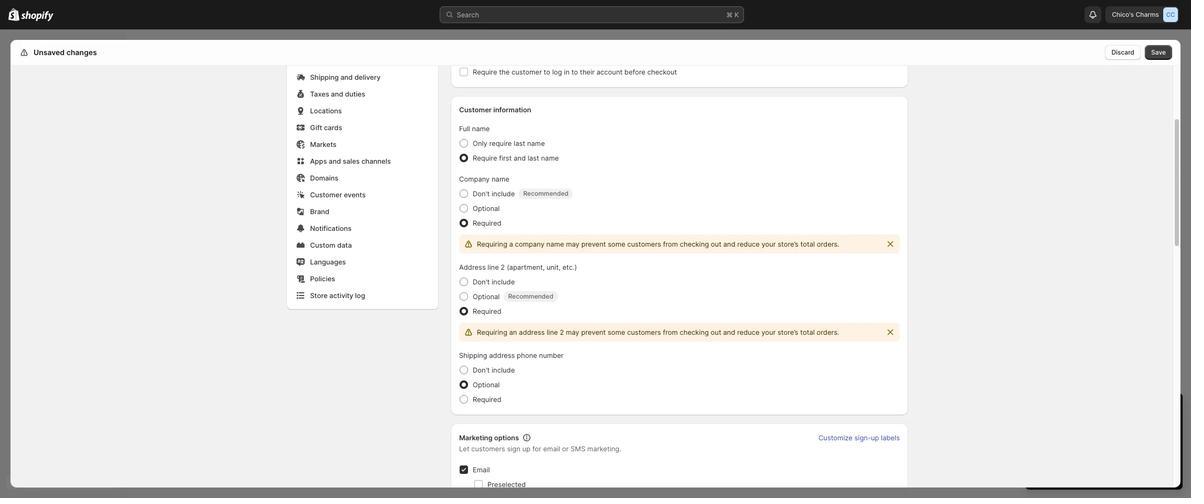 Task type: locate. For each thing, give the bounding box(es) containing it.
the
[[499, 68, 510, 76]]

0 vertical spatial may
[[566, 240, 580, 248]]

up left labels
[[871, 434, 880, 442]]

charms
[[1136, 10, 1160, 18]]

last
[[514, 139, 525, 148], [528, 154, 539, 162]]

customer up full name
[[459, 106, 492, 114]]

⌘
[[727, 10, 733, 19]]

0 vertical spatial some
[[608, 240, 626, 248]]

2 requiring from the top
[[477, 328, 508, 336]]

3 include from the top
[[492, 366, 515, 374]]

2 vertical spatial include
[[492, 366, 515, 374]]

2 optional from the top
[[473, 292, 500, 301]]

required up marketing options
[[473, 395, 502, 404]]

0 vertical spatial recommended
[[523, 190, 569, 197]]

shipping and delivery
[[310, 73, 381, 81]]

address right an
[[519, 328, 545, 336]]

checking
[[680, 240, 709, 248], [680, 328, 709, 336]]

0 vertical spatial your
[[762, 240, 776, 248]]

0 vertical spatial don't include
[[473, 190, 515, 198]]

information
[[494, 106, 532, 114]]

don't include down company name
[[473, 190, 515, 198]]

2 vertical spatial required
[[473, 395, 502, 404]]

may inside requiring an address line 2 may prevent some customers from checking out and reduce your store's total orders. alert
[[566, 328, 580, 336]]

1 vertical spatial don't include
[[473, 278, 515, 286]]

requiring inside "alert"
[[477, 240, 508, 248]]

2 don't include from the top
[[473, 278, 515, 286]]

1 from from the top
[[663, 240, 678, 248]]

0 vertical spatial requiring
[[477, 240, 508, 248]]

1 horizontal spatial to
[[572, 68, 578, 76]]

customers
[[628, 240, 661, 248], [627, 328, 661, 336], [472, 445, 505, 453]]

0 vertical spatial prevent
[[582, 240, 606, 248]]

languages
[[310, 258, 346, 266]]

2 checking from the top
[[680, 328, 709, 336]]

requiring a company name may prevent some customers from checking out and reduce your store's total orders. alert
[[459, 235, 900, 254]]

don't
[[473, 190, 490, 198], [473, 278, 490, 286], [473, 366, 490, 374]]

locations link
[[293, 103, 432, 118]]

and inside the apps and sales channels link
[[329, 157, 341, 165]]

0 vertical spatial include
[[492, 190, 515, 198]]

requiring an address line 2 may prevent some customers from checking out and reduce your store's total orders.
[[477, 328, 840, 336]]

0 vertical spatial 2
[[501, 263, 505, 271]]

their
[[580, 68, 595, 76]]

phone
[[517, 351, 537, 360]]

requiring left a in the left top of the page
[[477, 240, 508, 248]]

first
[[499, 154, 512, 162]]

prevent inside "alert"
[[582, 240, 606, 248]]

1 vertical spatial shipping
[[459, 351, 487, 360]]

recommended for don't include
[[523, 190, 569, 197]]

company name
[[459, 175, 510, 183]]

1 vertical spatial include
[[492, 278, 515, 286]]

include
[[492, 190, 515, 198], [492, 278, 515, 286], [492, 366, 515, 374]]

optional down address
[[473, 292, 500, 301]]

requiring for requiring a company name may prevent some customers from checking out and reduce your store's total orders.
[[477, 240, 508, 248]]

1 your from the top
[[762, 240, 776, 248]]

0 vertical spatial total
[[801, 240, 815, 248]]

1 out from the top
[[711, 240, 722, 248]]

total
[[801, 240, 815, 248], [801, 328, 815, 336]]

line up number
[[547, 328, 558, 336]]

shipping
[[310, 73, 339, 81], [459, 351, 487, 360]]

0 horizontal spatial to
[[544, 68, 551, 76]]

1 horizontal spatial customer
[[459, 106, 492, 114]]

don't include down shipping address phone number
[[473, 366, 515, 374]]

0 vertical spatial don't
[[473, 190, 490, 198]]

requiring a company name may prevent some customers from checking out and reduce your store's total orders.
[[477, 240, 840, 248]]

0 horizontal spatial shipping
[[310, 73, 339, 81]]

2 some from the top
[[608, 328, 626, 336]]

1 vertical spatial store's
[[778, 328, 799, 336]]

recommended for optional
[[508, 292, 554, 300]]

include down address line 2 (apartment, unit, etc.)
[[492, 278, 515, 286]]

to right 'in'
[[572, 68, 578, 76]]

(apartment,
[[507, 263, 545, 271]]

0 vertical spatial from
[[663, 240, 678, 248]]

1 vertical spatial recommended
[[508, 292, 554, 300]]

require for require the customer to log in to their account before checkout
[[473, 68, 497, 76]]

last right first
[[528, 154, 539, 162]]

require left the
[[473, 68, 497, 76]]

1 vertical spatial out
[[711, 328, 722, 336]]

1 orders. from the top
[[817, 240, 840, 248]]

1 horizontal spatial shipping
[[459, 351, 487, 360]]

customer
[[459, 106, 492, 114], [310, 191, 342, 199]]

0 vertical spatial customer
[[459, 106, 492, 114]]

your inside alert
[[762, 328, 776, 336]]

1 required from the top
[[473, 219, 502, 227]]

1 vertical spatial some
[[608, 328, 626, 336]]

last up the require first and last name
[[514, 139, 525, 148]]

custom
[[310, 241, 336, 249]]

1 vertical spatial may
[[566, 328, 580, 336]]

1 vertical spatial orders.
[[817, 328, 840, 336]]

up
[[871, 434, 880, 442], [523, 445, 531, 453]]

⌘ k
[[727, 10, 739, 19]]

require down only
[[473, 154, 497, 162]]

up left for
[[523, 445, 531, 453]]

1 vertical spatial last
[[528, 154, 539, 162]]

0 vertical spatial checking
[[680, 240, 709, 248]]

1 some from the top
[[608, 240, 626, 248]]

0 vertical spatial shipping
[[310, 73, 339, 81]]

2 vertical spatial don't
[[473, 366, 490, 374]]

2 inside alert
[[560, 328, 564, 336]]

0 vertical spatial out
[[711, 240, 722, 248]]

include down company name
[[492, 190, 515, 198]]

to left 'in'
[[544, 68, 551, 76]]

company
[[515, 240, 545, 248]]

1 horizontal spatial 2
[[560, 328, 564, 336]]

policies
[[310, 275, 335, 283]]

1 horizontal spatial log
[[552, 68, 562, 76]]

required for requiring a company name may prevent some customers from checking out and reduce your store's total orders.
[[473, 219, 502, 227]]

notifications link
[[293, 221, 432, 236]]

0 vertical spatial required
[[473, 219, 502, 227]]

don't down address
[[473, 278, 490, 286]]

optional down company name
[[473, 204, 500, 213]]

0 vertical spatial address
[[519, 328, 545, 336]]

locations
[[310, 107, 342, 115]]

out inside requiring an address line 2 may prevent some customers from checking out and reduce your store's total orders. alert
[[711, 328, 722, 336]]

0 vertical spatial require
[[473, 68, 497, 76]]

1 vertical spatial from
[[663, 328, 678, 336]]

required down address
[[473, 307, 502, 315]]

2 vertical spatial customers
[[472, 445, 505, 453]]

1 optional from the top
[[473, 204, 500, 213]]

1 horizontal spatial line
[[547, 328, 558, 336]]

name up unit,
[[547, 240, 564, 248]]

0 horizontal spatial up
[[523, 445, 531, 453]]

1 vertical spatial up
[[523, 445, 531, 453]]

languages link
[[293, 255, 432, 269]]

log left 'in'
[[552, 68, 562, 76]]

total inside alert
[[801, 328, 815, 336]]

address left the phone
[[489, 351, 515, 360]]

and inside "requiring a company name may prevent some customers from checking out and reduce your store's total orders." "alert"
[[724, 240, 736, 248]]

1 vertical spatial requiring
[[477, 328, 508, 336]]

2 vertical spatial don't include
[[473, 366, 515, 374]]

shopify image
[[8, 8, 20, 21]]

shipping address phone number
[[459, 351, 564, 360]]

a
[[509, 240, 513, 248]]

unsaved changes
[[34, 48, 97, 57]]

1 horizontal spatial address
[[519, 328, 545, 336]]

1 store's from the top
[[778, 240, 799, 248]]

0 vertical spatial up
[[871, 434, 880, 442]]

1 total from the top
[[801, 240, 815, 248]]

customers inside "alert"
[[628, 240, 661, 248]]

1 checking from the top
[[680, 240, 709, 248]]

1 vertical spatial 2
[[560, 328, 564, 336]]

require first and last name
[[473, 154, 559, 162]]

requiring inside alert
[[477, 328, 508, 336]]

save button
[[1145, 45, 1173, 60]]

1 require from the top
[[473, 68, 497, 76]]

require
[[473, 68, 497, 76], [473, 154, 497, 162]]

1 may from the top
[[566, 240, 580, 248]]

customize
[[819, 434, 853, 442]]

full
[[459, 124, 470, 133]]

1 vertical spatial customers
[[627, 328, 661, 336]]

unit,
[[547, 263, 561, 271]]

line
[[488, 263, 499, 271], [547, 328, 558, 336]]

name down first
[[492, 175, 510, 183]]

1 vertical spatial total
[[801, 328, 815, 336]]

2 required from the top
[[473, 307, 502, 315]]

prevent
[[582, 240, 606, 248], [582, 328, 606, 336]]

optional for shipping
[[473, 381, 500, 389]]

log down policies link
[[355, 291, 365, 300]]

2 may from the top
[[566, 328, 580, 336]]

some
[[608, 240, 626, 248], [608, 328, 626, 336]]

marketing options
[[459, 434, 519, 442]]

2 include from the top
[[492, 278, 515, 286]]

3 don't include from the top
[[473, 366, 515, 374]]

1 vertical spatial your
[[762, 328, 776, 336]]

1 vertical spatial optional
[[473, 292, 500, 301]]

don't include down address
[[473, 278, 515, 286]]

preselected
[[488, 480, 526, 489]]

1 vertical spatial address
[[489, 351, 515, 360]]

0 horizontal spatial customer
[[310, 191, 342, 199]]

0 vertical spatial log
[[552, 68, 562, 76]]

1 vertical spatial customer
[[310, 191, 342, 199]]

from
[[663, 240, 678, 248], [663, 328, 678, 336]]

3 don't from the top
[[473, 366, 490, 374]]

1 vertical spatial line
[[547, 328, 558, 336]]

don't down company name
[[473, 190, 490, 198]]

orders.
[[817, 240, 840, 248], [817, 328, 840, 336]]

recommended down (apartment,
[[508, 292, 554, 300]]

some inside "alert"
[[608, 240, 626, 248]]

channels
[[362, 157, 391, 165]]

1 vertical spatial log
[[355, 291, 365, 300]]

0 vertical spatial store's
[[778, 240, 799, 248]]

0 vertical spatial last
[[514, 139, 525, 148]]

name down only require last name at the left top
[[541, 154, 559, 162]]

1 horizontal spatial last
[[528, 154, 539, 162]]

chico's
[[1112, 10, 1135, 18]]

0 horizontal spatial line
[[488, 263, 499, 271]]

name
[[472, 124, 490, 133], [527, 139, 545, 148], [541, 154, 559, 162], [492, 175, 510, 183], [547, 240, 564, 248]]

line inside alert
[[547, 328, 558, 336]]

prevent inside alert
[[582, 328, 606, 336]]

1 vertical spatial don't
[[473, 278, 490, 286]]

0 horizontal spatial address
[[489, 351, 515, 360]]

include down shipping address phone number
[[492, 366, 515, 374]]

2
[[501, 263, 505, 271], [560, 328, 564, 336]]

taxes and duties link
[[293, 87, 432, 101]]

brand link
[[293, 204, 432, 219]]

duties
[[345, 90, 365, 98]]

store's inside alert
[[778, 328, 799, 336]]

1 vertical spatial required
[[473, 307, 502, 315]]

2 don't from the top
[[473, 278, 490, 286]]

0 vertical spatial optional
[[473, 204, 500, 213]]

requiring left an
[[477, 328, 508, 336]]

2 out from the top
[[711, 328, 722, 336]]

your
[[762, 240, 776, 248], [762, 328, 776, 336]]

0 vertical spatial orders.
[[817, 240, 840, 248]]

2 store's from the top
[[778, 328, 799, 336]]

required down company name
[[473, 219, 502, 227]]

marketing
[[459, 434, 493, 442]]

2 up number
[[560, 328, 564, 336]]

include for line
[[492, 278, 515, 286]]

required
[[473, 219, 502, 227], [473, 307, 502, 315], [473, 395, 502, 404]]

settings
[[31, 48, 61, 57]]

2 vertical spatial optional
[[473, 381, 500, 389]]

0 vertical spatial reduce
[[738, 240, 760, 248]]

labels
[[881, 434, 900, 442]]

2 require from the top
[[473, 154, 497, 162]]

2 your from the top
[[762, 328, 776, 336]]

2 from from the top
[[663, 328, 678, 336]]

0 horizontal spatial last
[[514, 139, 525, 148]]

customer down domains in the left top of the page
[[310, 191, 342, 199]]

3 optional from the top
[[473, 381, 500, 389]]

don't include
[[473, 190, 515, 198], [473, 278, 515, 286], [473, 366, 515, 374]]

line right address
[[488, 263, 499, 271]]

1 vertical spatial prevent
[[582, 328, 606, 336]]

store's
[[778, 240, 799, 248], [778, 328, 799, 336]]

address inside alert
[[519, 328, 545, 336]]

unsaved
[[34, 48, 65, 57]]

2 orders. from the top
[[817, 328, 840, 336]]

0 horizontal spatial log
[[355, 291, 365, 300]]

notifications
[[310, 224, 352, 233]]

may inside "requiring a company name may prevent some customers from checking out and reduce your store's total orders." "alert"
[[566, 240, 580, 248]]

optional down shipping address phone number
[[473, 381, 500, 389]]

2 left (apartment,
[[501, 263, 505, 271]]

0 vertical spatial customers
[[628, 240, 661, 248]]

dialog
[[1185, 40, 1192, 488]]

1 vertical spatial require
[[473, 154, 497, 162]]

don't down shipping address phone number
[[473, 366, 490, 374]]

2 total from the top
[[801, 328, 815, 336]]

domains
[[310, 174, 339, 182]]

1 don't include from the top
[[473, 190, 515, 198]]

1 vertical spatial reduce
[[738, 328, 760, 336]]

recommended down the require first and last name
[[523, 190, 569, 197]]

1 requiring from the top
[[477, 240, 508, 248]]

let customers sign up for email or sms marketing.
[[459, 445, 622, 453]]

number
[[539, 351, 564, 360]]

1 vertical spatial checking
[[680, 328, 709, 336]]

customer for customer events
[[310, 191, 342, 199]]



Task type: vqa. For each thing, say whether or not it's contained in the screenshot.
3 Days Left In Your Trial
no



Task type: describe. For each thing, give the bounding box(es) containing it.
address line 2 (apartment, unit, etc.)
[[459, 263, 577, 271]]

customize sign-up labels
[[819, 434, 900, 442]]

activity
[[330, 291, 354, 300]]

gift
[[310, 123, 322, 132]]

your trial just started element
[[1026, 420, 1183, 490]]

shipping for shipping address phone number
[[459, 351, 487, 360]]

apps and sales channels link
[[293, 154, 432, 169]]

2 to from the left
[[572, 68, 578, 76]]

options
[[494, 434, 519, 442]]

address
[[459, 263, 486, 271]]

apps and sales channels
[[310, 157, 391, 165]]

gift cards link
[[293, 120, 432, 135]]

chico's charms image
[[1164, 7, 1179, 22]]

taxes and duties
[[310, 90, 365, 98]]

delivery
[[355, 73, 381, 81]]

include for address
[[492, 366, 515, 374]]

1 don't from the top
[[473, 190, 490, 198]]

customer information
[[459, 106, 532, 114]]

discard
[[1112, 48, 1135, 56]]

customer for customer information
[[459, 106, 492, 114]]

custom data
[[310, 241, 352, 249]]

account
[[597, 68, 623, 76]]

requiring for requiring an address line 2 may prevent some customers from checking out and reduce your store's total orders.
[[477, 328, 508, 336]]

events
[[344, 191, 366, 199]]

and inside shipping and delivery link
[[341, 73, 353, 81]]

only require last name
[[473, 139, 545, 148]]

before
[[625, 68, 646, 76]]

customer events
[[310, 191, 366, 199]]

total inside "alert"
[[801, 240, 815, 248]]

orders. inside "alert"
[[817, 240, 840, 248]]

shipping and delivery link
[[293, 70, 432, 85]]

k
[[735, 10, 739, 19]]

optional for company
[[473, 204, 500, 213]]

company
[[459, 175, 490, 183]]

email
[[543, 445, 560, 453]]

in
[[564, 68, 570, 76]]

checkout
[[648, 68, 677, 76]]

don't include for line
[[473, 278, 515, 286]]

settings dialog
[[10, 0, 1181, 498]]

sign
[[507, 445, 521, 453]]

store activity log
[[310, 291, 365, 300]]

changes
[[66, 48, 97, 57]]

chico's charms
[[1112, 10, 1160, 18]]

from inside alert
[[663, 328, 678, 336]]

require for require first and last name
[[473, 154, 497, 162]]

3 required from the top
[[473, 395, 502, 404]]

from inside "alert"
[[663, 240, 678, 248]]

sign-
[[855, 434, 871, 442]]

etc.)
[[563, 263, 577, 271]]

require
[[489, 139, 512, 148]]

gift cards
[[310, 123, 342, 132]]

marketing.
[[588, 445, 622, 453]]

name up only
[[472, 124, 490, 133]]

checking inside alert
[[680, 328, 709, 336]]

your inside "alert"
[[762, 240, 776, 248]]

shipping for shipping and delivery
[[310, 73, 339, 81]]

don't for shipping
[[473, 366, 490, 374]]

email
[[473, 466, 490, 474]]

markets
[[310, 140, 337, 149]]

customer events link
[[293, 187, 432, 202]]

don't include for address
[[473, 366, 515, 374]]

store
[[310, 291, 328, 300]]

for
[[533, 445, 542, 453]]

don't for address
[[473, 278, 490, 286]]

required for requiring an address line 2 may prevent some customers from checking out and reduce your store's total orders.
[[473, 307, 502, 315]]

only
[[473, 139, 488, 148]]

customize sign-up labels link
[[813, 430, 907, 445]]

orders. inside alert
[[817, 328, 840, 336]]

an
[[509, 328, 517, 336]]

policies link
[[293, 271, 432, 286]]

name up the require first and last name
[[527, 139, 545, 148]]

let
[[459, 445, 470, 453]]

require the customer to log in to their account before checkout
[[473, 68, 677, 76]]

taxes
[[310, 90, 329, 98]]

reduce inside alert
[[738, 328, 760, 336]]

cards
[[324, 123, 342, 132]]

sms
[[571, 445, 586, 453]]

markets link
[[293, 137, 432, 152]]

store activity log link
[[293, 288, 432, 303]]

sales
[[343, 157, 360, 165]]

discard button
[[1106, 45, 1141, 60]]

and inside requiring an address line 2 may prevent some customers from checking out and reduce your store's total orders. alert
[[724, 328, 736, 336]]

0 horizontal spatial 2
[[501, 263, 505, 271]]

customers inside alert
[[627, 328, 661, 336]]

full name
[[459, 124, 490, 133]]

customer
[[512, 68, 542, 76]]

checking inside "alert"
[[680, 240, 709, 248]]

or
[[562, 445, 569, 453]]

store's inside "alert"
[[778, 240, 799, 248]]

search
[[457, 10, 479, 19]]

requiring an address line 2 may prevent some customers from checking out and reduce your store's total orders. alert
[[459, 323, 900, 342]]

0 vertical spatial line
[[488, 263, 499, 271]]

1 horizontal spatial up
[[871, 434, 880, 442]]

domains link
[[293, 171, 432, 185]]

1 to from the left
[[544, 68, 551, 76]]

brand
[[310, 207, 330, 216]]

1 include from the top
[[492, 190, 515, 198]]

data
[[337, 241, 352, 249]]

shopify image
[[21, 11, 54, 21]]

and inside taxes and duties link
[[331, 90, 343, 98]]

custom data link
[[293, 238, 432, 253]]

some inside alert
[[608, 328, 626, 336]]

save
[[1152, 48, 1166, 56]]

apps
[[310, 157, 327, 165]]

reduce inside "alert"
[[738, 240, 760, 248]]

out inside "requiring a company name may prevent some customers from checking out and reduce your store's total orders." "alert"
[[711, 240, 722, 248]]

name inside "alert"
[[547, 240, 564, 248]]



